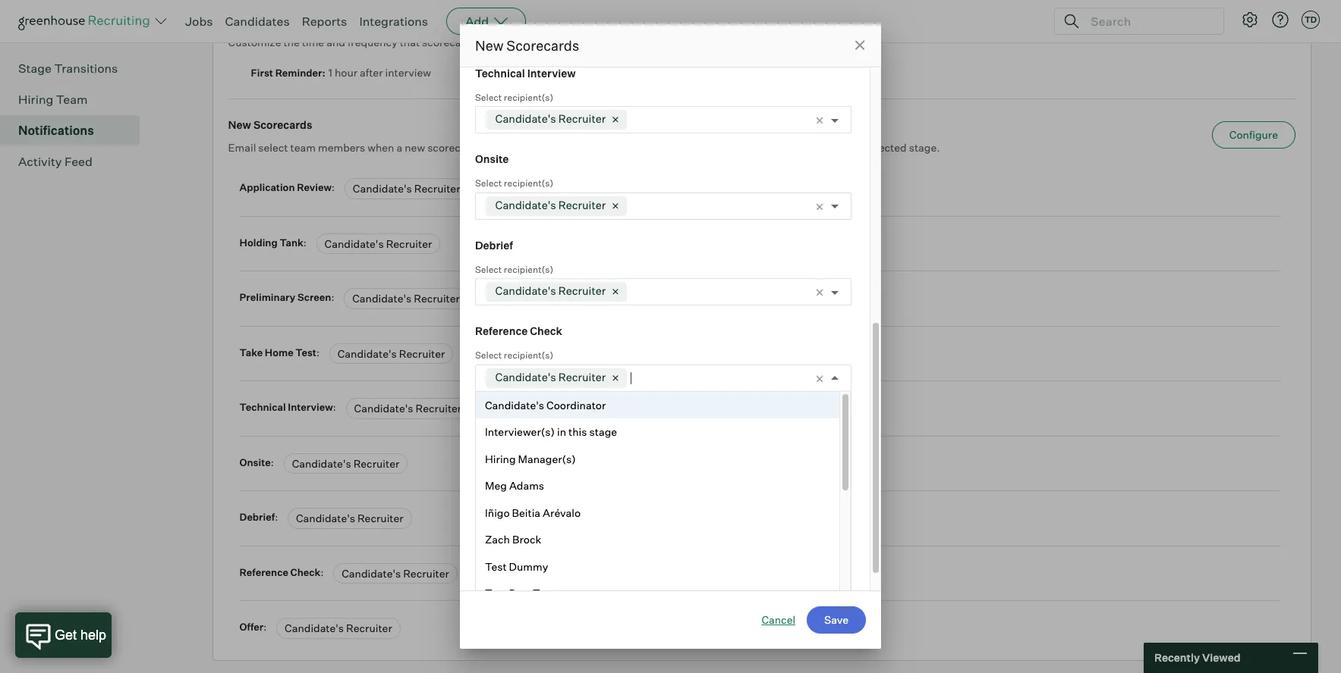 Task type: vqa. For each thing, say whether or not it's contained in the screenshot.
'Collect' corresponding to TEST (19)
no



Task type: locate. For each thing, give the bounding box(es) containing it.
0 horizontal spatial debrief
[[240, 512, 275, 524]]

1 horizontal spatial new scorecards
[[475, 37, 579, 54]]

1 vertical spatial offer
[[240, 622, 264, 634]]

technical
[[475, 66, 525, 79], [240, 402, 286, 414]]

activity
[[18, 154, 62, 169]]

select recipient(s) for onsite
[[475, 178, 553, 189]]

dumtwo
[[509, 587, 554, 600]]

hiring for hiring team
[[18, 92, 53, 107]]

recipient(s) up 'hiring manager(s)'
[[504, 436, 553, 447]]

scorecard
[[228, 13, 281, 26]]

1 horizontal spatial the
[[846, 141, 862, 154]]

candidate's recruiter
[[495, 112, 606, 126], [353, 182, 460, 195], [495, 198, 606, 212], [325, 237, 432, 250], [495, 285, 606, 298], [352, 292, 460, 305], [338, 347, 445, 360], [495, 371, 606, 384], [354, 402, 462, 415], [495, 457, 606, 471], [292, 457, 399, 470], [296, 512, 403, 525], [342, 567, 449, 580], [285, 622, 392, 635]]

submitted right of
[[636, 141, 687, 154]]

onsite left with
[[475, 153, 509, 165]]

1 vertical spatial technical
[[240, 402, 286, 414]]

notifications
[[18, 123, 94, 138]]

with
[[543, 141, 564, 154]]

: inside first reminder : 1 hour after interview
[[322, 67, 325, 79]]

1 select from the top
[[475, 91, 502, 103]]

0 vertical spatial new scorecards
[[475, 37, 579, 54]]

new scorecards inside dialog
[[475, 37, 579, 54]]

1 horizontal spatial new
[[475, 37, 504, 54]]

reminder
[[275, 67, 322, 79]]

0 vertical spatial new
[[475, 37, 504, 54]]

scorecards
[[773, 141, 828, 154]]

hiring up meg
[[485, 453, 516, 466]]

1 horizontal spatial onsite
[[475, 153, 509, 165]]

Search text field
[[1087, 10, 1210, 32]]

0 vertical spatial scorecards
[[506, 37, 579, 54]]

test for test dummy
[[485, 560, 507, 573]]

stage.
[[909, 141, 940, 154]]

configure for email select team members when a new scorecard is submitted with a summary of submitted and outstanding scorecards for the selected stage.
[[1229, 128, 1278, 141]]

1 horizontal spatial interview
[[527, 66, 576, 79]]

is
[[479, 141, 488, 154]]

hiring for hiring manager(s)
[[485, 453, 516, 466]]

1 vertical spatial onsite
[[240, 457, 271, 469]]

reports link
[[302, 14, 347, 29]]

outstanding
[[710, 141, 770, 154]]

recipient(s) for offer
[[504, 436, 553, 447]]

0 vertical spatial offer
[[475, 411, 501, 424]]

hiring down stage
[[18, 92, 53, 107]]

and left outstanding
[[689, 141, 708, 154]]

configure button for customize the time and frequency that scorecard reminders are sent to interviewers.
[[1212, 16, 1295, 43]]

meg adams
[[485, 480, 544, 493]]

0 vertical spatial configure button
[[1212, 16, 1295, 43]]

debrief for debrief
[[475, 239, 513, 252]]

activity feed link
[[18, 152, 134, 170]]

select down technical interview
[[475, 91, 502, 103]]

interview down sent
[[527, 66, 576, 79]]

1 vertical spatial interview
[[288, 402, 333, 414]]

scorecards
[[506, 37, 579, 54], [253, 119, 312, 131]]

of
[[624, 141, 634, 154]]

5 select from the top
[[475, 436, 502, 447]]

onsite up debrief :
[[240, 457, 271, 469]]

test down zach
[[485, 560, 507, 573]]

and
[[326, 36, 345, 49], [689, 141, 708, 154]]

recipient(s) down technical interview
[[504, 91, 553, 103]]

0 horizontal spatial new scorecards
[[228, 119, 312, 131]]

0 vertical spatial hiring
[[18, 92, 53, 107]]

1 vertical spatial check
[[290, 567, 321, 579]]

0 horizontal spatial and
[[326, 36, 345, 49]]

check
[[530, 325, 562, 338], [290, 567, 321, 579]]

select recipient(s) for technical interview
[[475, 91, 553, 103]]

interview down take home test : in the left bottom of the page
[[288, 402, 333, 414]]

offer
[[475, 411, 501, 424], [240, 622, 264, 634]]

candidate's coordinator
[[485, 399, 606, 412]]

new scorecards
[[475, 37, 579, 54], [228, 119, 312, 131]]

2 vertical spatial test
[[485, 587, 507, 600]]

brock
[[512, 534, 541, 546]]

select recipient(s) up 'hiring manager(s)'
[[475, 436, 553, 447]]

1 vertical spatial scorecards
[[253, 119, 312, 131]]

select for technical interview
[[475, 91, 502, 103]]

interview for technical interview
[[527, 66, 576, 79]]

the right for
[[846, 141, 862, 154]]

offer up interviewer(s)
[[475, 411, 501, 424]]

0 vertical spatial configure
[[1229, 23, 1278, 36]]

5 select recipient(s) from the top
[[475, 436, 553, 447]]

and right the time on the top left of page
[[326, 36, 345, 49]]

1 horizontal spatial check
[[530, 325, 562, 338]]

select recipient(s) up reference check
[[475, 264, 553, 275]]

hiring team link
[[18, 90, 134, 108]]

0 horizontal spatial a
[[397, 141, 402, 154]]

0 horizontal spatial new
[[228, 119, 251, 131]]

1 vertical spatial configure
[[1229, 128, 1278, 141]]

job posts
[[18, 29, 74, 45]]

the left the time on the top left of page
[[283, 36, 300, 49]]

scorecards up technical interview
[[506, 37, 579, 54]]

1 vertical spatial reference
[[240, 567, 288, 579]]

manager(s)
[[518, 453, 576, 466]]

1 configure button from the top
[[1212, 16, 1295, 43]]

4 select recipient(s) from the top
[[475, 350, 553, 361]]

reference check :
[[240, 567, 326, 579]]

candidate's
[[495, 112, 556, 126], [353, 182, 412, 195], [495, 198, 556, 212], [325, 237, 384, 250], [495, 285, 556, 298], [352, 292, 411, 305], [338, 347, 397, 360], [495, 371, 556, 384], [485, 399, 544, 412], [354, 402, 413, 415], [495, 457, 556, 471], [292, 457, 351, 470], [296, 512, 355, 525], [342, 567, 401, 580], [285, 622, 344, 635]]

0 vertical spatial debrief
[[475, 239, 513, 252]]

debrief inside new scorecards dialog
[[475, 239, 513, 252]]

recipient(s) for reference check
[[504, 350, 553, 361]]

4 recipient(s) from the top
[[504, 350, 553, 361]]

0 horizontal spatial onsite
[[240, 457, 271, 469]]

1 horizontal spatial offer
[[475, 411, 501, 424]]

2 select from the top
[[475, 178, 502, 189]]

0 vertical spatial the
[[283, 36, 300, 49]]

2 recipient(s) from the top
[[504, 178, 553, 189]]

2 submitted from the left
[[636, 141, 687, 154]]

1 horizontal spatial scorecards
[[506, 37, 579, 54]]

scorecard left is at the top of page
[[427, 141, 477, 154]]

0 vertical spatial check
[[530, 325, 562, 338]]

reference check
[[475, 325, 562, 338]]

1 vertical spatial debrief
[[240, 512, 275, 524]]

posts
[[42, 29, 74, 45]]

recipient(s) up reference check
[[504, 264, 553, 275]]

2 configure button from the top
[[1212, 122, 1295, 149]]

offer for offer :
[[240, 622, 264, 634]]

1 horizontal spatial technical
[[475, 66, 525, 79]]

test down test dummy
[[485, 587, 507, 600]]

select up meg
[[475, 436, 502, 447]]

jobs
[[185, 14, 213, 29]]

recipient(s) for technical interview
[[504, 91, 553, 103]]

beitia
[[512, 507, 540, 519]]

debrief
[[475, 239, 513, 252], [240, 512, 275, 524]]

0 vertical spatial and
[[326, 36, 345, 49]]

configure
[[1229, 23, 1278, 36], [1229, 128, 1278, 141]]

test dumtwo
[[485, 587, 554, 600]]

technical interview
[[475, 66, 576, 79]]

configure button
[[1212, 16, 1295, 43], [1212, 122, 1295, 149]]

stage transitions link
[[18, 59, 134, 77]]

recently viewed
[[1154, 652, 1241, 665]]

transitions
[[54, 60, 118, 76]]

select recipient(s) for debrief
[[475, 264, 553, 275]]

0 horizontal spatial submitted
[[490, 141, 541, 154]]

scorecard down add
[[422, 36, 472, 49]]

0 horizontal spatial the
[[283, 36, 300, 49]]

technical inside new scorecards dialog
[[475, 66, 525, 79]]

0 horizontal spatial scorecards
[[253, 119, 312, 131]]

hiring
[[18, 92, 53, 107], [485, 453, 516, 466]]

5 recipient(s) from the top
[[504, 436, 553, 447]]

0 horizontal spatial hiring
[[18, 92, 53, 107]]

reminders
[[283, 13, 340, 26]]

when
[[367, 141, 394, 154]]

2 select recipient(s) from the top
[[475, 178, 553, 189]]

save
[[824, 614, 848, 627]]

scorecard
[[422, 36, 472, 49], [427, 141, 477, 154]]

1 horizontal spatial reference
[[475, 325, 528, 338]]

select up reference check
[[475, 264, 502, 275]]

0 horizontal spatial check
[[290, 567, 321, 579]]

configure for customize the time and frequency that scorecard reminders are sent to interviewers.
[[1229, 23, 1278, 36]]

test right home
[[295, 347, 316, 359]]

0 vertical spatial interview
[[527, 66, 576, 79]]

1 vertical spatial hiring
[[485, 453, 516, 466]]

onsite
[[475, 153, 509, 165], [240, 457, 271, 469]]

submitted
[[490, 141, 541, 154], [636, 141, 687, 154]]

technical for technical interview :
[[240, 402, 286, 414]]

0 vertical spatial reference
[[475, 325, 528, 338]]

3 select recipient(s) from the top
[[475, 264, 553, 275]]

cancel link
[[762, 613, 795, 628]]

integrations link
[[359, 14, 428, 29]]

tank
[[280, 237, 303, 249]]

4 select from the top
[[475, 350, 502, 361]]

onsite inside new scorecards dialog
[[475, 153, 509, 165]]

notifications link
[[18, 121, 134, 139]]

select down reference check
[[475, 350, 502, 361]]

new down add "popup button"
[[475, 37, 504, 54]]

interview for technical interview :
[[288, 402, 333, 414]]

interview inside new scorecards dialog
[[527, 66, 576, 79]]

interview
[[527, 66, 576, 79], [288, 402, 333, 414]]

check inside new scorecards dialog
[[530, 325, 562, 338]]

hiring inside new scorecards dialog
[[485, 453, 516, 466]]

select down is at the top of page
[[475, 178, 502, 189]]

technical up onsite :
[[240, 402, 286, 414]]

new scorecards up technical interview
[[475, 37, 579, 54]]

configure button for email select team members when a new scorecard is submitted with a summary of submitted and outstanding scorecards for the selected stage.
[[1212, 122, 1295, 149]]

1 vertical spatial configure button
[[1212, 122, 1295, 149]]

1 select recipient(s) from the top
[[475, 91, 553, 103]]

scorecards up the select on the left of the page
[[253, 119, 312, 131]]

1 configure from the top
[[1229, 23, 1278, 36]]

greenhouse recruiting image
[[18, 12, 155, 30]]

in
[[557, 426, 566, 439]]

zach
[[485, 534, 510, 546]]

1 horizontal spatial debrief
[[475, 239, 513, 252]]

candidates link
[[225, 14, 290, 29]]

1 recipient(s) from the top
[[504, 91, 553, 103]]

recipient(s)
[[504, 91, 553, 103], [504, 178, 553, 189], [504, 264, 553, 275], [504, 350, 553, 361], [504, 436, 553, 447]]

1 horizontal spatial submitted
[[636, 141, 687, 154]]

2 configure from the top
[[1229, 128, 1278, 141]]

a left new
[[397, 141, 402, 154]]

0 horizontal spatial technical
[[240, 402, 286, 414]]

select recipient(s) down technical interview
[[475, 91, 553, 103]]

select recipient(s) down reference check
[[475, 350, 553, 361]]

submitted right is at the top of page
[[490, 141, 541, 154]]

select recipient(s) down is at the top of page
[[475, 178, 553, 189]]

preliminary
[[240, 292, 295, 304]]

onsite :
[[240, 457, 276, 469]]

recipient(s) for onsite
[[504, 178, 553, 189]]

recipient(s) down reference check
[[504, 350, 553, 361]]

3 recipient(s) from the top
[[504, 264, 553, 275]]

new up email
[[228, 119, 251, 131]]

1 horizontal spatial and
[[689, 141, 708, 154]]

reference inside new scorecards dialog
[[475, 325, 528, 338]]

holding
[[240, 237, 278, 249]]

holding tank :
[[240, 237, 309, 249]]

1 horizontal spatial hiring
[[485, 453, 516, 466]]

technical down reminders
[[475, 66, 525, 79]]

0 horizontal spatial offer
[[240, 622, 264, 634]]

offer down reference check : on the bottom left of the page
[[240, 622, 264, 634]]

recipient(s) down with
[[504, 178, 553, 189]]

test dummy
[[485, 560, 548, 573]]

arévalo
[[543, 507, 581, 519]]

:
[[322, 67, 325, 79], [332, 182, 335, 194], [303, 237, 306, 249], [331, 292, 334, 304], [316, 347, 319, 359], [333, 402, 336, 414], [271, 457, 274, 469], [275, 512, 278, 524], [321, 567, 324, 579], [264, 622, 267, 634]]

select for onsite
[[475, 178, 502, 189]]

offer inside new scorecards dialog
[[475, 411, 501, 424]]

new scorecards up the select on the left of the page
[[228, 119, 312, 131]]

0 vertical spatial onsite
[[475, 153, 509, 165]]

0 vertical spatial scorecard
[[422, 36, 472, 49]]

are
[[527, 36, 543, 49]]

new inside dialog
[[475, 37, 504, 54]]

0 horizontal spatial reference
[[240, 567, 288, 579]]

0 horizontal spatial interview
[[288, 402, 333, 414]]

scorecards inside dialog
[[506, 37, 579, 54]]

3 select from the top
[[475, 264, 502, 275]]

0 vertical spatial technical
[[475, 66, 525, 79]]

hiring inside hiring team link
[[18, 92, 53, 107]]

2 a from the left
[[567, 141, 573, 154]]

a right with
[[567, 141, 573, 154]]

1 vertical spatial test
[[485, 560, 507, 573]]

1 horizontal spatial a
[[567, 141, 573, 154]]



Task type: describe. For each thing, give the bounding box(es) containing it.
that
[[400, 36, 420, 49]]

first reminder : 1 hour after interview
[[251, 66, 431, 79]]

select
[[258, 141, 288, 154]]

reports
[[302, 14, 347, 29]]

feed
[[64, 154, 92, 169]]

cancel
[[762, 614, 795, 627]]

coordinator
[[546, 399, 606, 412]]

add button
[[446, 8, 526, 35]]

team
[[56, 92, 88, 107]]

0 vertical spatial test
[[295, 347, 316, 359]]

1 vertical spatial new scorecards
[[228, 119, 312, 131]]

td
[[1305, 14, 1317, 25]]

take
[[240, 347, 263, 359]]

scorecard reminders
[[228, 13, 340, 26]]

stage
[[18, 60, 52, 76]]

check for reference check
[[530, 325, 562, 338]]

interviewer(s) in this stage
[[485, 426, 617, 439]]

td button
[[1302, 11, 1320, 29]]

interviewers.
[[582, 36, 646, 49]]

new scorecards dialog
[[460, 0, 881, 650]]

offer for offer
[[475, 411, 501, 424]]

reference for reference check
[[475, 325, 528, 338]]

summary
[[575, 141, 622, 154]]

meg
[[485, 480, 507, 493]]

viewed
[[1202, 652, 1241, 665]]

new
[[405, 141, 425, 154]]

frequency
[[348, 36, 397, 49]]

1 vertical spatial new
[[228, 119, 251, 131]]

select for reference check
[[475, 350, 502, 361]]

selected
[[864, 141, 907, 154]]

1 a from the left
[[397, 141, 402, 154]]

select recipient(s) for offer
[[475, 436, 553, 447]]

screen
[[297, 292, 331, 304]]

application
[[240, 182, 295, 194]]

application review :
[[240, 182, 337, 194]]

stage
[[589, 426, 617, 439]]

time
[[302, 36, 324, 49]]

1 vertical spatial and
[[689, 141, 708, 154]]

recipient(s) for debrief
[[504, 264, 553, 275]]

adams
[[509, 480, 544, 493]]

reminders
[[474, 36, 525, 49]]

select recipient(s) for reference check
[[475, 350, 553, 361]]

for
[[830, 141, 844, 154]]

1 vertical spatial scorecard
[[427, 141, 477, 154]]

job
[[18, 29, 40, 45]]

customize the time and frequency that scorecard reminders are sent to interviewers.
[[228, 36, 646, 49]]

check for reference check :
[[290, 567, 321, 579]]

first
[[251, 67, 273, 79]]

email select team members when a new scorecard is submitted with a summary of submitted and outstanding scorecards for the selected stage.
[[228, 141, 940, 154]]

1 vertical spatial the
[[846, 141, 862, 154]]

take home test :
[[240, 347, 322, 359]]

members
[[318, 141, 365, 154]]

team
[[290, 141, 316, 154]]

this
[[568, 426, 587, 439]]

zach brock
[[485, 534, 541, 546]]

1 submitted from the left
[[490, 141, 541, 154]]

technical interview :
[[240, 402, 338, 414]]

onsite for onsite :
[[240, 457, 271, 469]]

jobs link
[[185, 14, 213, 29]]

debrief :
[[240, 512, 280, 524]]

activity feed
[[18, 154, 92, 169]]

add
[[465, 14, 489, 29]]

save button
[[807, 607, 866, 634]]

onsite for onsite
[[475, 153, 509, 165]]

configure image
[[1241, 11, 1259, 29]]

select for offer
[[475, 436, 502, 447]]

interview
[[385, 66, 431, 79]]

technical for technical interview
[[475, 66, 525, 79]]

iñigo
[[485, 507, 510, 519]]

dummy
[[509, 560, 548, 573]]

job posts link
[[18, 28, 134, 46]]

integrations
[[359, 14, 428, 29]]

review
[[297, 182, 332, 194]]

reference for reference check :
[[240, 567, 288, 579]]

candidates
[[225, 14, 290, 29]]

home
[[265, 347, 293, 359]]

select for debrief
[[475, 264, 502, 275]]

td button
[[1299, 8, 1323, 32]]

to
[[569, 36, 579, 49]]

offer :
[[240, 622, 269, 634]]

test for test dumtwo
[[485, 587, 507, 600]]

interviewer(s)
[[485, 426, 555, 439]]

hiring team
[[18, 92, 88, 107]]

after
[[360, 66, 383, 79]]

iñigo beitia arévalo
[[485, 507, 581, 519]]

1
[[328, 66, 332, 79]]

email
[[228, 141, 256, 154]]

preliminary screen :
[[240, 292, 336, 304]]

sent
[[545, 36, 567, 49]]

hour
[[335, 66, 358, 79]]

debrief for debrief :
[[240, 512, 275, 524]]

hiring manager(s)
[[485, 453, 576, 466]]



